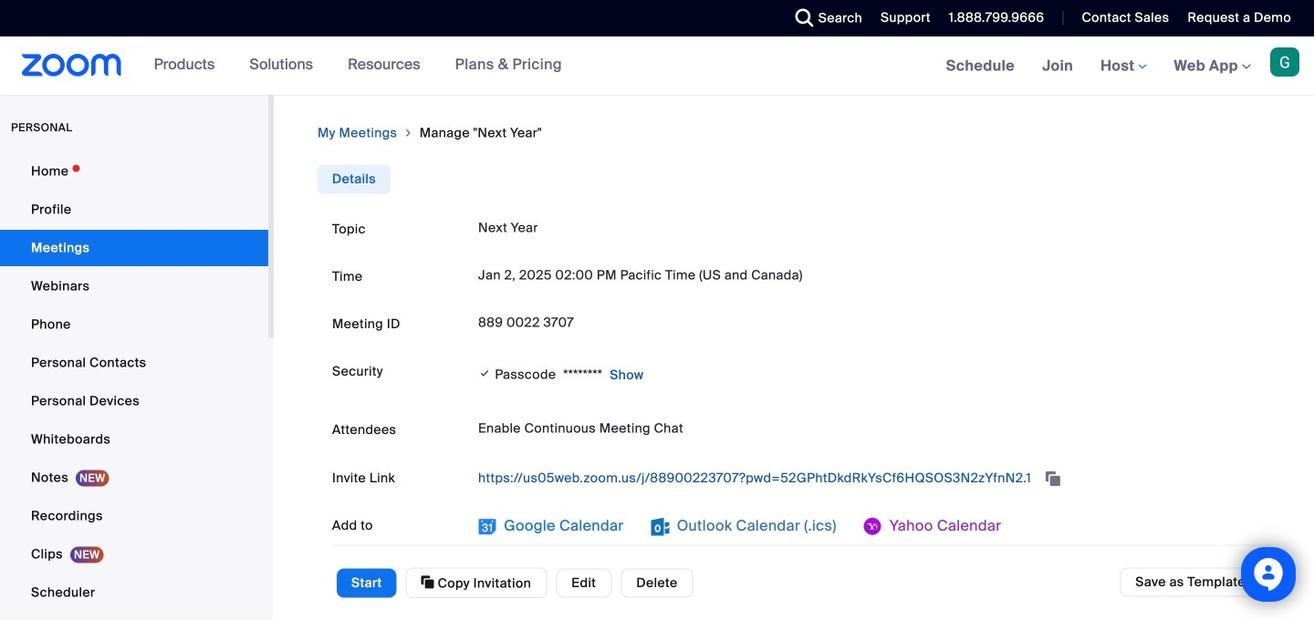 Task type: describe. For each thing, give the bounding box(es) containing it.
checked image
[[478, 365, 492, 383]]

add to outlook calendar (.ics) image
[[651, 518, 670, 536]]

personal menu menu
[[0, 153, 268, 621]]



Task type: vqa. For each thing, say whether or not it's contained in the screenshot.
window new icon
no



Task type: locate. For each thing, give the bounding box(es) containing it.
zoom logo image
[[22, 54, 122, 77]]

right image
[[403, 124, 414, 142]]

application
[[478, 464, 1256, 493]]

profile picture image
[[1271, 47, 1300, 77]]

manage next year navigation
[[318, 124, 1271, 143]]

product information navigation
[[140, 37, 576, 95]]

add to google calendar image
[[478, 518, 497, 536]]

tab
[[318, 165, 391, 194]]

copy image
[[421, 575, 435, 591]]

manage my meeting tab control tab list
[[318, 165, 391, 194]]

meetings navigation
[[933, 37, 1315, 96]]

banner
[[0, 37, 1315, 96]]

add to yahoo calendar image
[[864, 518, 883, 536]]



